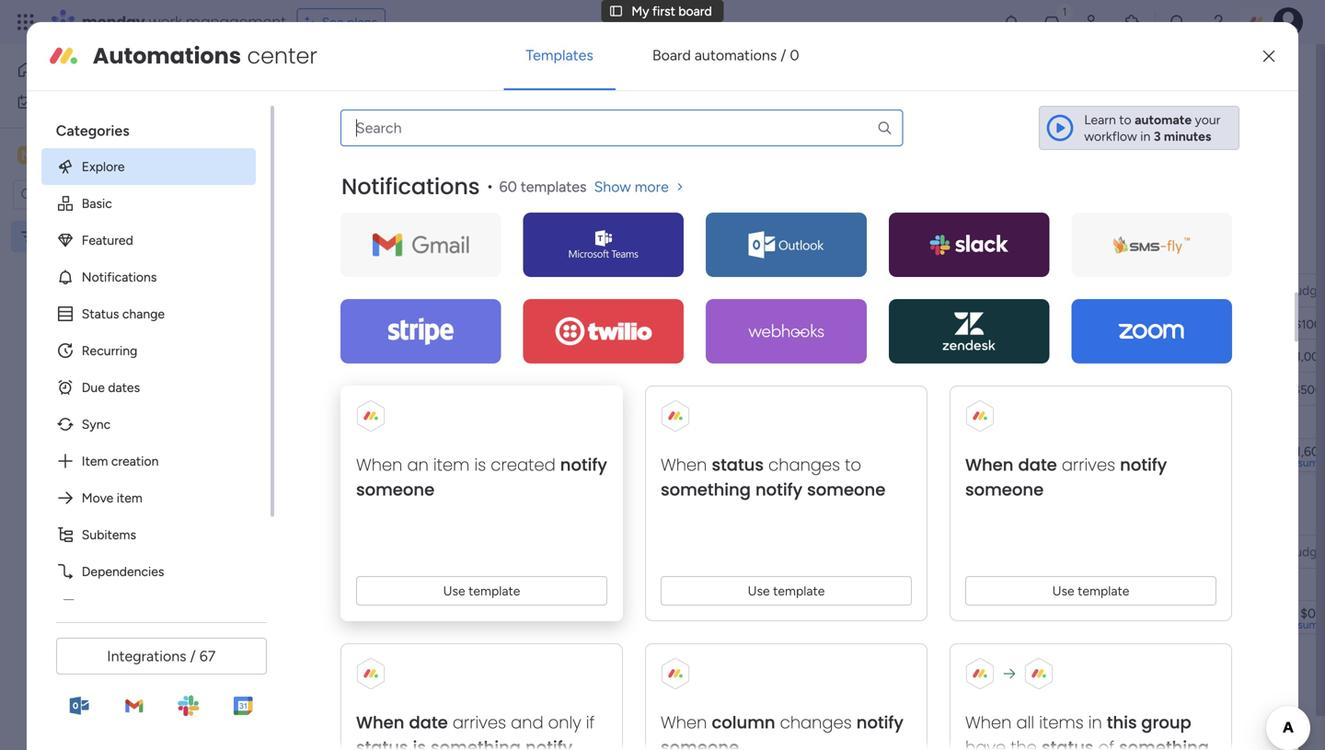 Task type: vqa. For each thing, say whether or not it's contained in the screenshot.
second Owner Field from the bottom of the page
no



Task type: describe. For each thing, give the bounding box(es) containing it.
1 horizontal spatial my first board
[[280, 58, 477, 99]]

when date arrives   and only if
[[356, 711, 595, 734]]

invite members image
[[1083, 13, 1102, 31]]

sort by any column image
[[671, 183, 700, 202]]

recurring
[[82, 343, 137, 358]]

changes for status
[[768, 453, 840, 477]]

featured option
[[41, 222, 256, 258]]

someone for item
[[356, 478, 434, 501]]

when for when status changes   to something notify someone
[[661, 453, 707, 477]]

sum for $0
[[1298, 618, 1319, 631]]

working
[[757, 316, 805, 332]]

automations
[[695, 46, 777, 64]]

3 minutes
[[1154, 128, 1212, 144]]

notify inside the when an item is created notify someone
[[560, 453, 607, 477]]

search everything image
[[1169, 13, 1187, 31]]

main table button
[[279, 129, 382, 158]]

when column changes notify
[[661, 711, 903, 734]]

on
[[808, 316, 823, 332]]

center
[[247, 40, 317, 71]]

1 vertical spatial 3
[[393, 382, 400, 398]]

move item
[[82, 490, 142, 506]]

notify inside when status changes   to something notify someone
[[755, 478, 802, 501]]

sum for $1,600
[[1298, 456, 1319, 469]]

manage
[[282, 103, 327, 118]]

when for when column changes notify
[[661, 711, 707, 734]]

$100
[[1295, 317, 1322, 332]]

60
[[499, 178, 517, 195]]

67
[[199, 647, 216, 665]]

this
[[317, 243, 350, 266]]

priority
[[1030, 283, 1071, 298]]

board
[[652, 46, 691, 64]]

next
[[317, 504, 354, 528]]

18
[[931, 382, 943, 397]]

workspace
[[78, 146, 151, 164]]

automations  center image
[[49, 41, 78, 71]]

john smith image
[[1274, 7, 1303, 37]]

item inside move item option
[[117, 490, 142, 506]]

templates
[[521, 178, 586, 195]]

change
[[122, 306, 165, 321]]

action
[[1145, 318, 1181, 332]]

notifications option
[[41, 258, 256, 295]]

Next month field
[[312, 504, 418, 528]]

when status changes   to something notify someone
[[661, 453, 885, 501]]

all
[[1016, 711, 1034, 734]]

add new group
[[315, 674, 403, 690]]

changes for column
[[780, 711, 852, 734]]

2 vertical spatial due
[[896, 544, 919, 560]]

home
[[42, 62, 77, 78]]

Search in workspace field
[[39, 184, 154, 205]]

use for when
[[748, 583, 770, 598]]

add view image
[[464, 137, 471, 150]]

stuck
[[779, 381, 812, 397]]

keep
[[637, 103, 665, 118]]

action items
[[1145, 318, 1213, 332]]

1 horizontal spatial first
[[329, 58, 382, 99]]

due date for 2nd due date field from the top of the page
[[896, 544, 948, 560]]

1 horizontal spatial group
[[1141, 711, 1191, 734]]

see plans
[[322, 14, 377, 30]]

subitems
[[82, 527, 136, 542]]

v2 overdue deadline image
[[864, 315, 879, 333]]

use template for when an item is created
[[443, 583, 520, 598]]

new project button
[[279, 178, 365, 207]]

where
[[716, 103, 751, 118]]

month for next month
[[358, 504, 414, 528]]

board inside "list box"
[[90, 229, 124, 244]]

automations
[[93, 40, 241, 71]]

when for when date arrives notify someone
[[965, 453, 1014, 477]]

nov for project 2
[[906, 349, 928, 364]]

inbox image
[[1043, 13, 1061, 31]]

column information image
[[961, 283, 976, 298]]

column information image
[[833, 283, 848, 298]]

nov 18
[[906, 382, 943, 397]]

dependencies
[[82, 563, 164, 579]]

notes
[[1188, 350, 1218, 364]]

1 vertical spatial board
[[390, 58, 477, 99]]

budget for 1st budget field from the bottom
[[1287, 544, 1325, 560]]

budget for 1st budget field from the top of the page
[[1287, 283, 1325, 298]]

more
[[635, 178, 669, 195]]

done
[[780, 348, 811, 364]]

integrations / 67
[[107, 647, 216, 665]]

work
[[149, 12, 182, 32]]

1 vertical spatial items
[[1039, 711, 1084, 734]]

person
[[522, 185, 562, 200]]

next month
[[317, 504, 414, 528]]

item inside the when an item is created notify someone
[[433, 453, 470, 477]]

an
[[407, 453, 429, 477]]

main for main workspace
[[42, 146, 75, 164]]

Status field
[[773, 280, 819, 300]]

meeting notes
[[1141, 350, 1218, 364]]

your inside your workflow in
[[1195, 112, 1221, 127]]

only
[[548, 711, 581, 734]]

project 2
[[348, 349, 400, 364]]

when for when all items in this group
[[965, 711, 1012, 734]]

arrives for notify
[[1062, 453, 1115, 477]]

learn
[[1084, 112, 1116, 127]]

when date arrives notify someone
[[965, 453, 1167, 501]]

it
[[826, 316, 834, 332]]

17
[[931, 349, 943, 364]]

new project
[[286, 185, 358, 200]]

due dates option
[[41, 369, 256, 406]]

month for this month
[[355, 243, 411, 266]]

when for when an item is created notify someone
[[356, 453, 402, 477]]

home button
[[11, 55, 198, 85]]

integrations / 67 button
[[56, 638, 267, 675]]

due date for first due date field
[[896, 283, 948, 298]]

$1,600
[[1289, 444, 1325, 459]]

2 horizontal spatial my first board
[[632, 3, 712, 19]]

This month field
[[312, 243, 415, 267]]

Search for a column type search field
[[340, 109, 903, 146]]

$0
[[1300, 606, 1316, 621]]

2 of from the left
[[700, 103, 712, 118]]

My first board field
[[275, 58, 482, 99]]

use template for when
[[748, 583, 825, 598]]

my work image
[[17, 93, 33, 110]]

0 vertical spatial and
[[613, 103, 634, 118]]

something
[[661, 478, 751, 501]]

board automations / 0
[[652, 46, 799, 64]]

/ inside board automations / 0 button
[[781, 46, 786, 64]]

v2 done deadline image
[[864, 347, 879, 365]]

v2 search image
[[414, 182, 428, 203]]

categories list box
[[41, 106, 274, 627]]

date inside when date arrives notify someone
[[1018, 453, 1057, 477]]

2 due date field from the top
[[891, 542, 952, 562]]

autopilot image
[[1147, 131, 1163, 154]]

show
[[594, 178, 631, 195]]

meeting
[[1141, 350, 1185, 364]]

1
[[393, 316, 398, 331]]

project 3
[[348, 382, 400, 398]]

$1,000
[[1290, 349, 1325, 364]]

1 horizontal spatial to
[[1119, 112, 1132, 127]]

main for main table
[[307, 136, 335, 151]]

status
[[712, 453, 764, 477]]

is
[[474, 453, 486, 477]]

1 budget field from the top
[[1283, 280, 1325, 300]]

this
[[1107, 711, 1137, 734]]

monday work management
[[82, 12, 286, 32]]

explore option
[[41, 148, 256, 185]]

template for when
[[773, 583, 825, 598]]

high
[[1037, 348, 1064, 364]]

owner
[[670, 283, 708, 298]]

project for project 3
[[348, 382, 389, 398]]

3 use template from the left
[[1052, 583, 1129, 598]]

due dates
[[82, 379, 140, 395]]



Task type: locate. For each thing, give the bounding box(es) containing it.
workspace selection element
[[17, 144, 154, 168]]

due date
[[896, 283, 948, 298], [896, 544, 948, 560]]

0 horizontal spatial my first board
[[43, 229, 124, 244]]

1 vertical spatial status
[[82, 306, 119, 321]]

option
[[0, 220, 235, 224]]

1 vertical spatial nov
[[906, 382, 928, 397]]

kanban
[[396, 136, 439, 151]]

when for when date arrives   and only if
[[356, 711, 404, 734]]

3 down "2" on the left top of the page
[[393, 382, 400, 398]]

1 budget from the top
[[1287, 283, 1325, 298]]

month
[[355, 243, 411, 266], [358, 504, 414, 528]]

see left plans
[[322, 14, 344, 30]]

nov 17
[[906, 349, 943, 364]]

main left table
[[307, 136, 335, 151]]

2 horizontal spatial use template
[[1052, 583, 1129, 598]]

0 horizontal spatial item
[[117, 490, 142, 506]]

0 vertical spatial notifications
[[341, 171, 480, 202]]

low
[[1038, 316, 1063, 332]]

1 vertical spatial arrives
[[452, 711, 506, 734]]

2 horizontal spatial board
[[679, 3, 712, 19]]

month right next
[[358, 504, 414, 528]]

my first board up board
[[632, 3, 712, 19]]

search image
[[877, 119, 893, 136]]

my
[[632, 3, 649, 19], [280, 58, 322, 99], [43, 229, 61, 244]]

someone for changes
[[807, 478, 885, 501]]

categories heading
[[41, 106, 256, 148]]

status inside option
[[82, 306, 119, 321]]

in
[[1141, 128, 1151, 144], [1088, 711, 1102, 734]]

2 vertical spatial my first board
[[43, 229, 124, 244]]

board automations / 0 button
[[630, 33, 822, 77]]

2 horizontal spatial use
[[1052, 583, 1074, 598]]

0 vertical spatial my
[[632, 3, 649, 19]]

1 horizontal spatial 3
[[1154, 128, 1161, 144]]

0 horizontal spatial use
[[443, 583, 465, 598]]

changes right status
[[768, 453, 840, 477]]

0 horizontal spatial board
[[90, 229, 124, 244]]

1 horizontal spatial template
[[773, 583, 825, 598]]

status change option
[[41, 295, 256, 332]]

2 horizontal spatial use template button
[[965, 576, 1216, 605]]

new
[[342, 674, 366, 690]]

move item option
[[41, 479, 256, 516]]

someone inside the when an item is created notify someone
[[356, 478, 434, 501]]

0 horizontal spatial and
[[511, 711, 543, 734]]

0 horizontal spatial first
[[64, 229, 87, 244]]

items up the notes
[[1184, 318, 1213, 332]]

project.
[[399, 103, 444, 118]]

1 vertical spatial my first board
[[280, 58, 477, 99]]

notify inside when date arrives notify someone
[[1120, 453, 1167, 477]]

0 horizontal spatial of
[[384, 103, 396, 118]]

first
[[652, 3, 675, 19], [329, 58, 382, 99], [64, 229, 87, 244]]

arrives
[[1062, 453, 1115, 477], [452, 711, 506, 734]]

budget up $0
[[1287, 544, 1325, 560]]

item left is
[[433, 453, 470, 477]]

0 horizontal spatial group
[[369, 674, 403, 690]]

automate
[[1170, 136, 1228, 151]]

status up working on it at the right top of page
[[777, 283, 815, 298]]

1 horizontal spatial your
[[1195, 112, 1221, 127]]

3 use from the left
[[1052, 583, 1074, 598]]

template
[[468, 583, 520, 598], [773, 583, 825, 598], [1078, 583, 1129, 598]]

owners,
[[488, 103, 533, 118]]

if
[[586, 711, 595, 734]]

and left keep
[[613, 103, 634, 118]]

management
[[186, 12, 286, 32]]

my first board up type
[[280, 58, 477, 99]]

use template
[[443, 583, 520, 598], [748, 583, 825, 598], [1052, 583, 1129, 598]]

1 vertical spatial sum
[[1298, 618, 1319, 631]]

1 horizontal spatial in
[[1141, 128, 1151, 144]]

templates
[[526, 46, 593, 64]]

Notes field
[[1157, 280, 1202, 300]]

main right workspace icon
[[42, 146, 75, 164]]

main
[[307, 136, 335, 151], [42, 146, 75, 164]]

nov left 18
[[906, 382, 928, 397]]

3 someone from the left
[[965, 478, 1044, 501]]

1 horizontal spatial my
[[280, 58, 322, 99]]

main inside main table button
[[307, 136, 335, 151]]

1 vertical spatial item
[[117, 490, 142, 506]]

due
[[896, 283, 919, 298], [82, 379, 105, 395], [896, 544, 919, 560]]

see left the more
[[839, 102, 861, 117]]

0 vertical spatial first
[[652, 3, 675, 19]]

in left this at the bottom of page
[[1088, 711, 1102, 734]]

when inside when status changes   to something notify someone
[[661, 453, 707, 477]]

dependencies option
[[41, 553, 256, 590]]

my first board down basic
[[43, 229, 124, 244]]

1 horizontal spatial board
[[390, 58, 477, 99]]

1 due date from the top
[[896, 283, 948, 298]]

board up board
[[679, 3, 712, 19]]

1 horizontal spatial status
[[777, 283, 815, 298]]

group right this at the bottom of page
[[1141, 711, 1191, 734]]

budget up the $100
[[1287, 283, 1325, 298]]

arrives left only
[[452, 711, 506, 734]]

use
[[443, 583, 465, 598], [748, 583, 770, 598], [1052, 583, 1074, 598]]

of
[[384, 103, 396, 118], [700, 103, 712, 118]]

item
[[82, 453, 108, 469]]

1 horizontal spatial use template
[[748, 583, 825, 598]]

0 vertical spatial my first board
[[632, 3, 712, 19]]

use template button for when
[[661, 576, 912, 605]]

0 horizontal spatial in
[[1088, 711, 1102, 734]]

kanban button
[[382, 129, 453, 158]]

in inside your workflow in
[[1141, 128, 1151, 144]]

arrow down image
[[643, 181, 665, 203]]

Priority field
[[1025, 280, 1076, 300]]

0 vertical spatial due date
[[896, 283, 948, 298]]

project
[[783, 103, 825, 118]]

60 templates
[[499, 178, 586, 195]]

help image
[[1209, 13, 1228, 31]]

0 horizontal spatial to
[[845, 453, 861, 477]]

2 budget field from the top
[[1283, 542, 1325, 562]]

1 horizontal spatial notifications
[[341, 171, 480, 202]]

Owner field
[[665, 280, 713, 300]]

0 vertical spatial arrives
[[1062, 453, 1115, 477]]

0 horizontal spatial see
[[322, 14, 344, 30]]

due inside due dates option
[[82, 379, 105, 395]]

and
[[613, 103, 634, 118], [511, 711, 543, 734]]

notifications up status change
[[82, 269, 157, 285]]

1 horizontal spatial use
[[748, 583, 770, 598]]

column
[[712, 711, 775, 734]]

budget field up the $100
[[1283, 280, 1325, 300]]

1 vertical spatial budget field
[[1283, 542, 1325, 562]]

status inside status field
[[777, 283, 815, 298]]

subitems option
[[41, 516, 256, 553]]

1 horizontal spatial items
[[1184, 318, 1213, 332]]

2 template from the left
[[773, 583, 825, 598]]

1 horizontal spatial and
[[613, 103, 634, 118]]

status
[[777, 283, 815, 298], [82, 306, 119, 321]]

Due date field
[[891, 280, 952, 300], [891, 542, 952, 562]]

2 horizontal spatial my
[[632, 3, 649, 19]]

see for see more
[[839, 102, 861, 117]]

automate
[[1135, 112, 1192, 127]]

0 vertical spatial to
[[1119, 112, 1132, 127]]

2 nov from the top
[[906, 382, 928, 397]]

/ left 67
[[190, 647, 196, 665]]

notes
[[1162, 283, 1197, 298]]

2
[[393, 349, 400, 364]]

any
[[331, 103, 351, 118]]

0 horizontal spatial notifications
[[82, 269, 157, 285]]

1 vertical spatial see
[[839, 102, 861, 117]]

angle down image
[[374, 185, 383, 199]]

minutes
[[1164, 128, 1212, 144]]

2 use template button from the left
[[661, 576, 912, 605]]

move
[[82, 490, 114, 506]]

0 vertical spatial see
[[322, 14, 344, 30]]

0 vertical spatial in
[[1141, 128, 1151, 144]]

1 horizontal spatial /
[[781, 46, 786, 64]]

my first board list box
[[0, 217, 235, 501]]

see more
[[839, 102, 894, 117]]

0 horizontal spatial status
[[82, 306, 119, 321]]

2 sum from the top
[[1298, 618, 1319, 631]]

in down the "learn to automate"
[[1141, 128, 1151, 144]]

of right track on the right of the page
[[700, 103, 712, 118]]

when
[[356, 453, 402, 477], [661, 453, 707, 477], [965, 453, 1014, 477], [356, 711, 404, 734], [661, 711, 707, 734], [965, 711, 1012, 734]]

of right type
[[384, 103, 396, 118]]

medium
[[1027, 381, 1074, 397]]

3
[[1154, 128, 1161, 144], [393, 382, 400, 398]]

0 horizontal spatial /
[[190, 647, 196, 665]]

1 vertical spatial due date
[[896, 544, 948, 560]]

0 horizontal spatial main
[[42, 146, 75, 164]]

someone inside when date arrives notify someone
[[965, 478, 1044, 501]]

2 use from the left
[[748, 583, 770, 598]]

notifications image
[[1002, 13, 1021, 31]]

item right move
[[117, 490, 142, 506]]

see inside 'link'
[[839, 102, 861, 117]]

basic
[[82, 195, 112, 211]]

0 vertical spatial sum
[[1298, 456, 1319, 469]]

when inside when date arrives notify someone
[[965, 453, 1014, 477]]

1 vertical spatial to
[[845, 453, 861, 477]]

changes right column
[[780, 711, 852, 734]]

first up type
[[329, 58, 382, 99]]

1 vertical spatial first
[[329, 58, 382, 99]]

changes inside when status changes   to something notify someone
[[768, 453, 840, 477]]

first inside "list box"
[[64, 229, 87, 244]]

recurring option
[[41, 332, 256, 369]]

1 sum from the top
[[1298, 456, 1319, 469]]

Budget field
[[1283, 280, 1325, 300], [1283, 542, 1325, 562]]

month right 'this'
[[355, 243, 411, 266]]

notify
[[560, 453, 607, 477], [1120, 453, 1167, 477], [755, 478, 802, 501], [856, 711, 903, 734]]

sync option
[[41, 406, 256, 442]]

your right where
[[755, 103, 780, 118]]

0 vertical spatial changes
[[768, 453, 840, 477]]

0 horizontal spatial use template
[[443, 583, 520, 598]]

add new group button
[[281, 667, 411, 697]]

nov for project 3
[[906, 382, 928, 397]]

table
[[338, 136, 369, 151]]

m
[[21, 147, 32, 163]]

1 vertical spatial my
[[280, 58, 322, 99]]

1 vertical spatial in
[[1088, 711, 1102, 734]]

0 vertical spatial items
[[1184, 318, 1213, 332]]

2 vertical spatial board
[[90, 229, 124, 244]]

when inside the when an item is created notify someone
[[356, 453, 402, 477]]

plans
[[347, 14, 377, 30]]

basic option
[[41, 185, 256, 222]]

timelines
[[558, 103, 609, 118]]

0 vertical spatial 3
[[1154, 128, 1161, 144]]

items right all
[[1039, 711, 1084, 734]]

3 template from the left
[[1078, 583, 1129, 598]]

2 horizontal spatial template
[[1078, 583, 1129, 598]]

arrives for and
[[452, 711, 506, 734]]

notifications down kanban
[[341, 171, 480, 202]]

sync
[[82, 416, 111, 432]]

1 use template button from the left
[[356, 576, 607, 605]]

stands.
[[828, 103, 869, 118]]

manage any type of project. assign owners, set timelines and keep track of where your project stands.
[[282, 103, 869, 118]]

1 of from the left
[[384, 103, 396, 118]]

0 vertical spatial month
[[355, 243, 411, 266]]

group inside 'button'
[[369, 674, 403, 690]]

/ left 0
[[781, 46, 786, 64]]

0 vertical spatial board
[[679, 3, 712, 19]]

board down basic
[[90, 229, 124, 244]]

project inside button
[[316, 185, 358, 200]]

project for project 1
[[348, 316, 389, 331]]

1 horizontal spatial main
[[307, 136, 335, 151]]

0 vertical spatial /
[[781, 46, 786, 64]]

my inside the my first board "list box"
[[43, 229, 61, 244]]

arrives inside when date arrives notify someone
[[1062, 453, 1115, 477]]

see plans button
[[297, 8, 386, 36]]

0 vertical spatial group
[[369, 674, 403, 690]]

Search field
[[428, 179, 483, 205]]

0 horizontal spatial my
[[43, 229, 61, 244]]

2 budget from the top
[[1287, 544, 1325, 560]]

budget field up $0
[[1283, 542, 1325, 562]]

show board description image
[[490, 70, 512, 88]]

None search field
[[340, 109, 903, 146]]

see for see plans
[[322, 14, 344, 30]]

0
[[790, 46, 799, 64]]

item creation option
[[41, 442, 256, 479]]

to inside when status changes   to something notify someone
[[845, 453, 861, 477]]

0 vertical spatial due date field
[[891, 280, 952, 300]]

first up board
[[652, 3, 675, 19]]

1 horizontal spatial use template button
[[661, 576, 912, 605]]

someone inside when status changes   to something notify someone
[[807, 478, 885, 501]]

select product image
[[17, 13, 35, 31]]

status for status
[[777, 283, 815, 298]]

1 vertical spatial month
[[358, 504, 414, 528]]

your workflow in
[[1084, 112, 1221, 144]]

more
[[864, 102, 894, 117]]

and left only
[[511, 711, 543, 734]]

notifications inside option
[[82, 269, 157, 285]]

2 due date from the top
[[896, 544, 948, 560]]

1 horizontal spatial of
[[700, 103, 712, 118]]

$0 sum
[[1298, 606, 1319, 631]]

project 1
[[348, 316, 398, 331]]

1 horizontal spatial see
[[839, 102, 861, 117]]

0 horizontal spatial someone
[[356, 478, 434, 501]]

0 vertical spatial budget
[[1287, 283, 1325, 298]]

1 vertical spatial /
[[190, 647, 196, 665]]

template for when an item is created
[[468, 583, 520, 598]]

categories
[[56, 122, 129, 139]]

0 horizontal spatial use template button
[[356, 576, 607, 605]]

type
[[354, 103, 381, 118]]

apps image
[[1124, 13, 1142, 31]]

3 use template button from the left
[[965, 576, 1216, 605]]

2 someone from the left
[[807, 478, 885, 501]]

board activity image
[[1123, 68, 1145, 90]]

2 use template from the left
[[748, 583, 825, 598]]

1 vertical spatial due
[[82, 379, 105, 395]]

workflow
[[1084, 128, 1137, 144]]

notifications
[[341, 171, 480, 202], [82, 269, 157, 285]]

filter button
[[578, 178, 665, 207]]

date
[[922, 283, 948, 298], [1018, 453, 1057, 477], [922, 544, 948, 560], [409, 711, 448, 734]]

board up the project.
[[390, 58, 477, 99]]

2 horizontal spatial someone
[[965, 478, 1044, 501]]

$1,600 sum
[[1289, 444, 1325, 469]]

1 use template from the left
[[443, 583, 520, 598]]

show more
[[594, 178, 669, 195]]

status for status change
[[82, 306, 119, 321]]

see inside button
[[322, 14, 344, 30]]

/ inside integrations / 67 button
[[190, 647, 196, 665]]

1 nov from the top
[[906, 349, 928, 364]]

0 horizontal spatial arrives
[[452, 711, 506, 734]]

nov left "17"
[[906, 349, 928, 364]]

creation
[[111, 453, 159, 469]]

0 horizontal spatial your
[[755, 103, 780, 118]]

board
[[679, 3, 712, 19], [390, 58, 477, 99], [90, 229, 124, 244]]

monday
[[82, 12, 145, 32]]

my first board inside "list box"
[[43, 229, 124, 244]]

1 horizontal spatial someone
[[807, 478, 885, 501]]

1 use from the left
[[443, 583, 465, 598]]

see more link
[[837, 100, 896, 119]]

arrives down medium
[[1062, 453, 1115, 477]]

main table
[[307, 136, 369, 151]]

1 horizontal spatial item
[[433, 453, 470, 477]]

project for project 2
[[348, 349, 389, 364]]

0 vertical spatial status
[[777, 283, 815, 298]]

group right new
[[369, 674, 403, 690]]

0 vertical spatial item
[[433, 453, 470, 477]]

1 image
[[1057, 1, 1073, 22]]

2 vertical spatial first
[[64, 229, 87, 244]]

use template button for when an item is created
[[356, 576, 607, 605]]

status up recurring
[[82, 306, 119, 321]]

first down basic
[[64, 229, 87, 244]]

1 due date field from the top
[[891, 280, 952, 300]]

status change
[[82, 306, 165, 321]]

add
[[315, 674, 338, 690]]

0 vertical spatial budget field
[[1283, 280, 1325, 300]]

sum inside $1,600 sum
[[1298, 456, 1319, 469]]

created
[[491, 453, 555, 477]]

main inside workspace selection element
[[42, 146, 75, 164]]

0 horizontal spatial template
[[468, 583, 520, 598]]

use for when an item is created
[[443, 583, 465, 598]]

my first board
[[632, 3, 712, 19], [280, 58, 477, 99], [43, 229, 124, 244]]

0 vertical spatial due
[[896, 283, 919, 298]]

2 horizontal spatial first
[[652, 3, 675, 19]]

your up automate
[[1195, 112, 1221, 127]]

your
[[755, 103, 780, 118], [1195, 112, 1221, 127]]

1 vertical spatial and
[[511, 711, 543, 734]]

1 someone from the left
[[356, 478, 434, 501]]

3 down automate
[[1154, 128, 1161, 144]]

workspace image
[[17, 145, 36, 165]]

1 template from the left
[[468, 583, 520, 598]]



